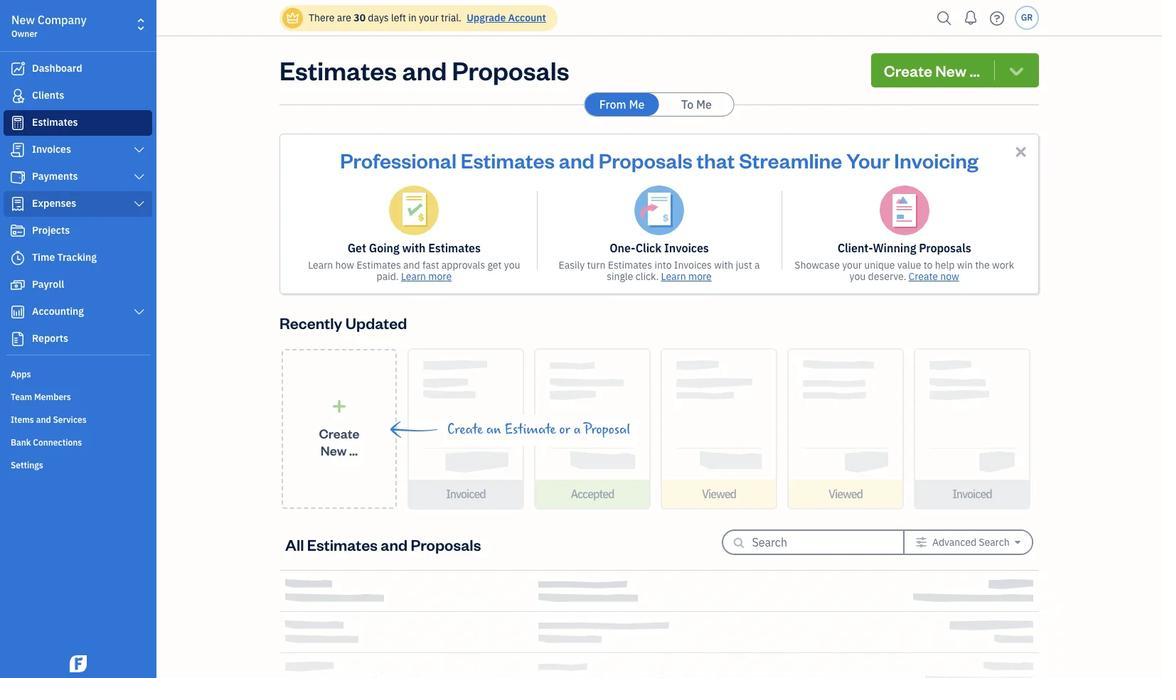 Task type: locate. For each thing, give the bounding box(es) containing it.
get going with estimates
[[348, 241, 481, 255]]

chevron large down image for accounting
[[133, 307, 146, 318]]

search image
[[933, 7, 956, 29]]

0 horizontal spatial …
[[349, 442, 358, 459]]

new down search icon
[[936, 60, 967, 80]]

chevron large down image down payroll link
[[133, 307, 146, 318]]

me right to
[[697, 97, 712, 112]]

learn more right click.
[[661, 270, 712, 283]]

new up owner
[[11, 13, 35, 27]]

1 horizontal spatial …
[[970, 60, 980, 80]]

your down 'client-'
[[843, 259, 862, 272]]

you
[[504, 259, 520, 272], [850, 270, 866, 283]]

learn more down get going with estimates
[[401, 270, 452, 283]]

learn right click.
[[661, 270, 686, 283]]

1 horizontal spatial learn
[[401, 270, 426, 283]]

invoices right into
[[674, 259, 712, 272]]

learn left how
[[308, 259, 333, 272]]

going
[[369, 241, 400, 255]]

new company owner
[[11, 13, 87, 39]]

new
[[11, 13, 35, 27], [936, 60, 967, 80], [321, 442, 347, 459]]

that
[[697, 147, 735, 174]]

payroll link
[[4, 273, 152, 298]]

1 horizontal spatial me
[[697, 97, 712, 112]]

bank connections link
[[4, 432, 152, 453]]

chevron large down image for payments
[[133, 171, 146, 183]]

1 vertical spatial new
[[936, 60, 967, 80]]

you right get
[[504, 259, 520, 272]]

with up learn how estimates and fast approvals get you paid.
[[402, 241, 426, 255]]

create new … down search icon
[[884, 60, 980, 80]]

click.
[[636, 270, 659, 283]]

chevrondown image
[[1007, 60, 1027, 80]]

learn right the paid. at the top
[[401, 270, 426, 283]]

invoicing
[[895, 147, 979, 174]]

days
[[368, 11, 389, 24]]

Search text field
[[752, 531, 880, 554]]

learn
[[308, 259, 333, 272], [401, 270, 426, 283], [661, 270, 686, 283]]

2 me from the left
[[697, 97, 712, 112]]

more down get going with estimates
[[429, 270, 452, 283]]

and
[[402, 53, 447, 87], [559, 147, 595, 174], [403, 259, 420, 272], [36, 415, 51, 425], [381, 535, 408, 555]]

chevron large down image up payments link
[[133, 144, 146, 156]]

search
[[979, 536, 1010, 549]]

0 vertical spatial create new …
[[884, 60, 980, 80]]

1 vertical spatial your
[[843, 259, 862, 272]]

0 vertical spatial …
[[970, 60, 980, 80]]

0 vertical spatial invoices
[[32, 143, 71, 156]]

invoices up payments
[[32, 143, 71, 156]]

payment image
[[9, 170, 26, 184]]

invoices up into
[[665, 241, 709, 255]]

1 horizontal spatial viewed
[[829, 487, 863, 502]]

invoices link
[[4, 137, 152, 163]]

invoices inside invoices link
[[32, 143, 71, 156]]

create
[[884, 60, 933, 80], [909, 270, 938, 283], [448, 422, 483, 438], [319, 425, 360, 441]]

1 learn more from the left
[[401, 270, 452, 283]]

invoices inside 'easily turn estimates into invoices with just a single click.'
[[674, 259, 712, 272]]

estimates inside 'easily turn estimates into invoices with just a single click.'
[[608, 259, 652, 272]]

timer image
[[9, 251, 26, 265]]

1 horizontal spatial create new … button
[[871, 53, 1039, 88]]

dashboard image
[[9, 62, 26, 76]]

learn more for invoices
[[661, 270, 712, 283]]

1 horizontal spatial with
[[714, 259, 734, 272]]

learn more
[[401, 270, 452, 283], [661, 270, 712, 283]]

1 vertical spatial …
[[349, 442, 358, 459]]

chevron large down image
[[133, 144, 146, 156], [133, 171, 146, 183], [133, 199, 146, 210], [133, 307, 146, 318]]

there are 30 days left in your trial. upgrade account
[[309, 11, 546, 24]]

streamline
[[739, 147, 843, 174]]

reports link
[[4, 327, 152, 352]]

team
[[11, 392, 32, 403]]

0 horizontal spatial learn more
[[401, 270, 452, 283]]

proposal
[[584, 422, 631, 438]]

1 horizontal spatial you
[[850, 270, 866, 283]]

2 vertical spatial invoices
[[674, 259, 712, 272]]

1 more from the left
[[429, 270, 452, 283]]

1 vertical spatial create new … button
[[282, 349, 397, 509]]

help
[[935, 259, 955, 272]]

chevron large down image for expenses
[[133, 199, 146, 210]]

create new … down plus image
[[319, 425, 360, 459]]

get going with estimates image
[[389, 186, 439, 236]]

expenses link
[[4, 191, 152, 217]]

client-
[[838, 241, 873, 255]]

single
[[607, 270, 633, 283]]

create new …
[[884, 60, 980, 80], [319, 425, 360, 459]]

with left just
[[714, 259, 734, 272]]

0 horizontal spatial me
[[629, 97, 645, 112]]

turn
[[587, 259, 606, 272]]

the
[[976, 259, 990, 272]]

0 vertical spatial with
[[402, 241, 426, 255]]

chevron large down image inside payments link
[[133, 171, 146, 183]]

0 horizontal spatial learn
[[308, 259, 333, 272]]

settings
[[11, 460, 43, 471]]

0 horizontal spatial more
[[429, 270, 452, 283]]

services
[[53, 415, 87, 425]]

1 me from the left
[[629, 97, 645, 112]]

0 horizontal spatial viewed
[[702, 487, 736, 502]]

2 horizontal spatial new
[[936, 60, 967, 80]]

winning
[[873, 241, 917, 255]]

in
[[409, 11, 417, 24]]

you down 'client-'
[[850, 270, 866, 283]]

0 horizontal spatial invoiced
[[446, 487, 486, 502]]

create new … button for estimates and proposals
[[871, 53, 1039, 88]]

create an estimate or a proposal
[[448, 422, 631, 438]]

updated
[[346, 313, 407, 333]]

to me
[[682, 97, 712, 112]]

notifications image
[[960, 4, 983, 32]]

from me
[[600, 97, 645, 112]]

me
[[629, 97, 645, 112], [697, 97, 712, 112]]

dashboard
[[32, 62, 82, 75]]

freshbooks image
[[67, 656, 90, 673]]

client image
[[9, 89, 26, 103]]

1 horizontal spatial new
[[321, 442, 347, 459]]

proposals
[[452, 53, 570, 87], [599, 147, 693, 174], [919, 241, 972, 255], [411, 535, 481, 555]]

reports
[[32, 332, 68, 345]]

2 chevron large down image from the top
[[133, 171, 146, 183]]

1 vertical spatial a
[[574, 422, 581, 438]]

chevron large down image up projects link
[[133, 199, 146, 210]]

1 vertical spatial invoices
[[665, 241, 709, 255]]

a inside 'easily turn estimates into invoices with just a single click.'
[[755, 259, 760, 272]]

estimates and proposals
[[280, 53, 570, 87]]

1 horizontal spatial learn more
[[661, 270, 712, 283]]

professional
[[340, 147, 457, 174]]

1 horizontal spatial a
[[755, 259, 760, 272]]

1 invoiced from the left
[[446, 487, 486, 502]]

2 learn more from the left
[[661, 270, 712, 283]]

0 vertical spatial new
[[11, 13, 35, 27]]

… inside 'create new …'
[[349, 442, 358, 459]]

value
[[898, 259, 922, 272]]

me right from
[[629, 97, 645, 112]]

or
[[559, 422, 571, 438]]

…
[[970, 60, 980, 80], [349, 442, 358, 459]]

your
[[419, 11, 439, 24], [843, 259, 862, 272]]

estimates
[[280, 53, 397, 87], [32, 116, 78, 129], [461, 147, 555, 174], [428, 241, 481, 255], [357, 259, 401, 272], [608, 259, 652, 272], [307, 535, 378, 555]]

just
[[736, 259, 753, 272]]

and inside learn how estimates and fast approvals get you paid.
[[403, 259, 420, 272]]

deserve.
[[868, 270, 907, 283]]

3 chevron large down image from the top
[[133, 199, 146, 210]]

to me link
[[660, 93, 734, 116]]

0 horizontal spatial your
[[419, 11, 439, 24]]

upgrade
[[467, 11, 506, 24]]

learn for one-click invoices
[[661, 270, 686, 283]]

4 chevron large down image from the top
[[133, 307, 146, 318]]

1 horizontal spatial invoiced
[[953, 487, 992, 502]]

chevron large down image up expenses link
[[133, 171, 146, 183]]

your inside showcase your unique value to help win the work you deserve.
[[843, 259, 862, 272]]

chevron large down image inside accounting link
[[133, 307, 146, 318]]

work
[[993, 259, 1015, 272]]

2 more from the left
[[689, 270, 712, 283]]

2 vertical spatial new
[[321, 442, 347, 459]]

1 horizontal spatial your
[[843, 259, 862, 272]]

0 horizontal spatial new
[[11, 13, 35, 27]]

2 horizontal spatial learn
[[661, 270, 686, 283]]

chevron large down image inside expenses link
[[133, 199, 146, 210]]

0 vertical spatial a
[[755, 259, 760, 272]]

chevron large down image inside invoices link
[[133, 144, 146, 156]]

1 vertical spatial create new …
[[319, 425, 360, 459]]

estimates inside learn how estimates and fast approvals get you paid.
[[357, 259, 401, 272]]

new down plus image
[[321, 442, 347, 459]]

project image
[[9, 224, 26, 238]]

more for invoices
[[689, 270, 712, 283]]

1 vertical spatial with
[[714, 259, 734, 272]]

tracking
[[57, 251, 97, 264]]

a right just
[[755, 259, 760, 272]]

1 horizontal spatial create new …
[[884, 60, 980, 80]]

more right into
[[689, 270, 712, 283]]

your right in
[[419, 11, 439, 24]]

more
[[429, 270, 452, 283], [689, 270, 712, 283]]

1 horizontal spatial more
[[689, 270, 712, 283]]

0 horizontal spatial create new … button
[[282, 349, 397, 509]]

0 horizontal spatial you
[[504, 259, 520, 272]]

payments link
[[4, 164, 152, 190]]

owner
[[11, 28, 38, 39]]

0 vertical spatial create new … button
[[871, 53, 1039, 88]]

a right or
[[574, 422, 581, 438]]

bank
[[11, 438, 31, 448]]

with
[[402, 241, 426, 255], [714, 259, 734, 272]]

one-click invoices
[[610, 241, 709, 255]]

1 chevron large down image from the top
[[133, 144, 146, 156]]

time tracking link
[[4, 245, 152, 271]]



Task type: describe. For each thing, give the bounding box(es) containing it.
all
[[285, 535, 304, 555]]

professional estimates and proposals that streamline your invoicing
[[340, 147, 979, 174]]

money image
[[9, 278, 26, 292]]

client-winning proposals
[[838, 241, 972, 255]]

left
[[391, 11, 406, 24]]

advanced
[[933, 536, 977, 549]]

win
[[957, 259, 973, 272]]

learn for get going with estimates
[[401, 270, 426, 283]]

me for to me
[[697, 97, 712, 112]]

from
[[600, 97, 627, 112]]

clients link
[[4, 83, 152, 109]]

2 viewed from the left
[[829, 487, 863, 502]]

settings image
[[916, 537, 928, 549]]

invoice image
[[9, 143, 26, 157]]

team members
[[11, 392, 71, 403]]

advanced search
[[933, 536, 1010, 549]]

easily
[[559, 259, 585, 272]]

accounting link
[[4, 300, 152, 325]]

projects link
[[4, 218, 152, 244]]

create now
[[909, 270, 960, 283]]

estimates inside 'main' element
[[32, 116, 78, 129]]

you inside learn how estimates and fast approvals get you paid.
[[504, 259, 520, 272]]

1 viewed from the left
[[702, 487, 736, 502]]

apps link
[[4, 364, 152, 385]]

to
[[682, 97, 694, 112]]

your
[[847, 147, 891, 174]]

plus image
[[331, 400, 348, 414]]

dashboard link
[[4, 56, 152, 82]]

chevron large down image for invoices
[[133, 144, 146, 156]]

connections
[[33, 438, 82, 448]]

create new … button for create an estimate or a proposal
[[282, 349, 397, 509]]

report image
[[9, 332, 26, 346]]

to
[[924, 259, 933, 272]]

items and services
[[11, 415, 87, 425]]

clients
[[32, 89, 64, 102]]

items
[[11, 415, 34, 425]]

you inside showcase your unique value to help win the work you deserve.
[[850, 270, 866, 283]]

into
[[655, 259, 672, 272]]

one-click invoices image
[[635, 186, 684, 236]]

one-
[[610, 241, 636, 255]]

client-winning proposals image
[[880, 186, 930, 236]]

payroll
[[32, 278, 64, 291]]

recently
[[280, 313, 342, 333]]

time
[[32, 251, 55, 264]]

0 horizontal spatial with
[[402, 241, 426, 255]]

and inside 'link'
[[36, 415, 51, 425]]

with inside 'easily turn estimates into invoices with just a single click.'
[[714, 259, 734, 272]]

0 vertical spatial your
[[419, 11, 439, 24]]

2 invoiced from the left
[[953, 487, 992, 502]]

get
[[348, 241, 366, 255]]

estimates link
[[4, 110, 152, 136]]

showcase
[[795, 259, 840, 272]]

approvals
[[442, 259, 485, 272]]

main element
[[0, 0, 192, 679]]

easily turn estimates into invoices with just a single click.
[[559, 259, 760, 283]]

how
[[336, 259, 354, 272]]

close image
[[1013, 144, 1030, 160]]

estimate image
[[9, 116, 26, 130]]

0 horizontal spatial create new …
[[319, 425, 360, 459]]

payments
[[32, 170, 78, 183]]

gr
[[1022, 12, 1033, 23]]

members
[[34, 392, 71, 403]]

an
[[486, 422, 501, 438]]

bank connections
[[11, 438, 82, 448]]

go to help image
[[986, 7, 1009, 29]]

more for with
[[429, 270, 452, 283]]

gr button
[[1015, 6, 1039, 30]]

expenses
[[32, 197, 76, 210]]

apps
[[11, 369, 31, 380]]

learn how estimates and fast approvals get you paid.
[[308, 259, 520, 283]]

learn inside learn how estimates and fast approvals get you paid.
[[308, 259, 333, 272]]

are
[[337, 11, 351, 24]]

me for from me
[[629, 97, 645, 112]]

upgrade account link
[[464, 11, 546, 24]]

all estimates and proposals
[[285, 535, 481, 555]]

accounting
[[32, 305, 84, 318]]

expense image
[[9, 197, 26, 211]]

unique
[[865, 259, 895, 272]]

paid.
[[377, 270, 399, 283]]

fast
[[423, 259, 439, 272]]

advanced search button
[[905, 531, 1032, 554]]

company
[[38, 13, 87, 27]]

learn more for with
[[401, 270, 452, 283]]

30
[[354, 11, 366, 24]]

0 horizontal spatial a
[[574, 422, 581, 438]]

get
[[488, 259, 502, 272]]

crown image
[[285, 10, 300, 25]]

caretdown image
[[1015, 537, 1021, 549]]

from me link
[[585, 93, 659, 116]]

estimate
[[505, 422, 556, 438]]

team members link
[[4, 386, 152, 408]]

click
[[636, 241, 662, 255]]

account
[[508, 11, 546, 24]]

trial.
[[441, 11, 462, 24]]

time tracking
[[32, 251, 97, 264]]

settings link
[[4, 455, 152, 476]]

chart image
[[9, 305, 26, 319]]

new inside new company owner
[[11, 13, 35, 27]]

now
[[941, 270, 960, 283]]

recently updated
[[280, 313, 407, 333]]

items and services link
[[4, 409, 152, 430]]

projects
[[32, 224, 70, 237]]



Task type: vqa. For each thing, say whether or not it's contained in the screenshot.
Connections
yes



